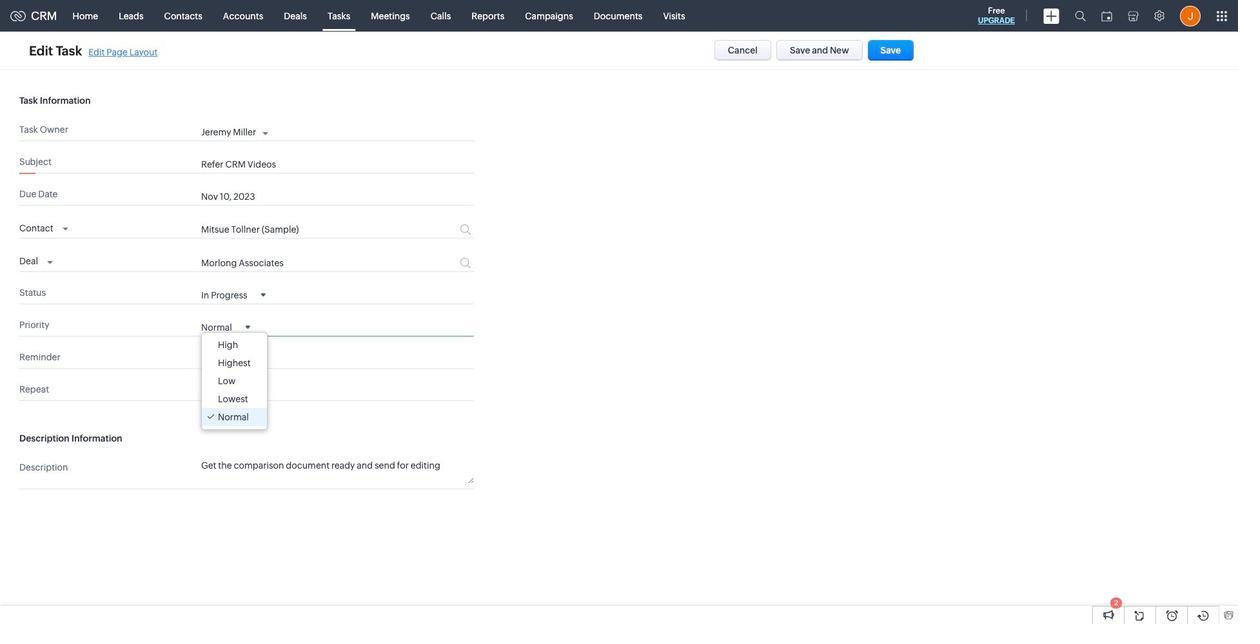 Task type: vqa. For each thing, say whether or not it's contained in the screenshot.
Other Modules "FIELD"
no



Task type: locate. For each thing, give the bounding box(es) containing it.
create menu image
[[1044, 8, 1060, 24]]

None field
[[19, 220, 68, 235], [19, 253, 53, 268], [201, 289, 266, 300], [201, 321, 250, 333], [19, 220, 68, 235], [19, 253, 53, 268], [201, 289, 266, 300], [201, 321, 250, 333]]

None button
[[715, 40, 772, 61], [777, 40, 863, 61], [868, 40, 914, 61], [715, 40, 772, 61], [777, 40, 863, 61], [868, 40, 914, 61]]

tree
[[202, 333, 267, 429]]

None text field
[[201, 225, 411, 235], [201, 460, 474, 484], [201, 225, 411, 235], [201, 460, 474, 484]]

calendar image
[[1102, 11, 1113, 21]]

search image
[[1075, 10, 1086, 21]]

None text field
[[201, 159, 474, 170], [201, 258, 411, 268], [201, 159, 474, 170], [201, 258, 411, 268]]

logo image
[[10, 11, 26, 21]]



Task type: describe. For each thing, give the bounding box(es) containing it.
profile image
[[1181, 5, 1201, 26]]

mmm d, yyyy text field
[[201, 192, 433, 202]]

create menu element
[[1036, 0, 1068, 31]]

search element
[[1068, 0, 1094, 32]]

profile element
[[1173, 0, 1209, 31]]



